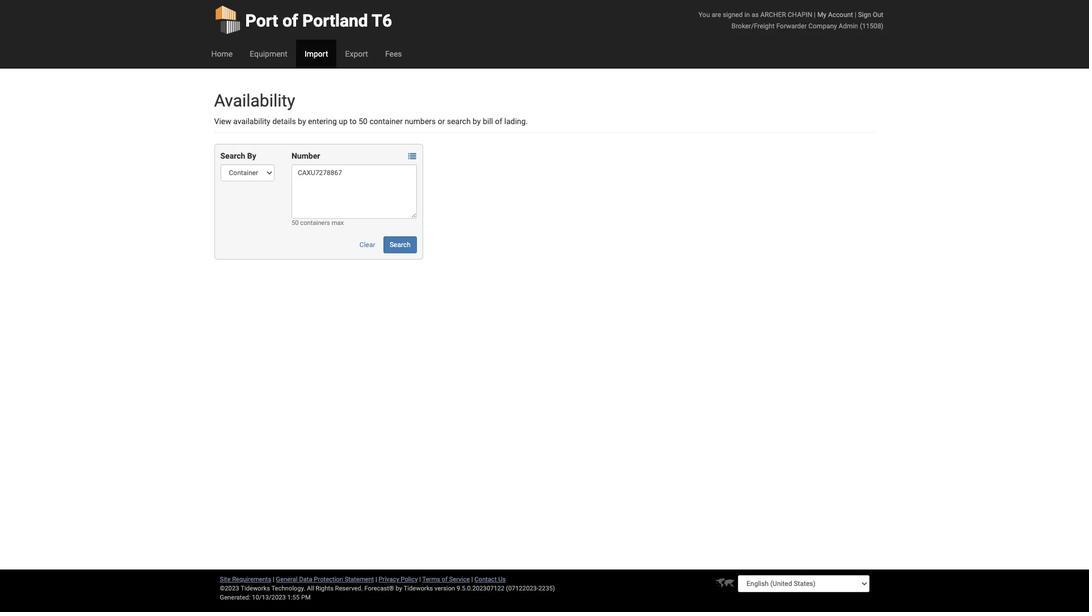 Task type: vqa. For each thing, say whether or not it's contained in the screenshot.
Protection
yes



Task type: describe. For each thing, give the bounding box(es) containing it.
archer
[[760, 11, 786, 19]]

or
[[438, 117, 445, 126]]

my
[[817, 11, 826, 19]]

up
[[339, 117, 348, 126]]

export button
[[337, 40, 377, 68]]

account
[[828, 11, 853, 19]]

search
[[447, 117, 471, 126]]

equipment
[[250, 49, 288, 58]]

broker/freight
[[732, 22, 775, 30]]

| up 9.5.0.202307122
[[471, 576, 473, 584]]

show list image
[[408, 153, 416, 161]]

site requirements | general data protection statement | privacy policy | terms of service | contact us ©2023 tideworks technology. all rights reserved. forecast® by tideworks version 9.5.0.202307122 (07122023-2235) generated: 10/13/2023 1:55 pm
[[220, 576, 555, 602]]

t6
[[372, 11, 392, 31]]

of inside the site requirements | general data protection statement | privacy policy | terms of service | contact us ©2023 tideworks technology. all rights reserved. forecast® by tideworks version 9.5.0.202307122 (07122023-2235) generated: 10/13/2023 1:55 pm
[[442, 576, 448, 584]]

protection
[[314, 576, 343, 584]]

clear
[[360, 241, 375, 249]]

2235)
[[539, 585, 555, 593]]

equipment button
[[241, 40, 296, 68]]

version
[[435, 585, 455, 593]]

forecast®
[[364, 585, 394, 593]]

import button
[[296, 40, 337, 68]]

out
[[873, 11, 884, 19]]

1 vertical spatial of
[[495, 117, 502, 126]]

privacy
[[379, 576, 399, 584]]

search for search
[[390, 241, 411, 249]]

Number text field
[[292, 165, 417, 219]]

lading.
[[504, 117, 528, 126]]

terms
[[422, 576, 440, 584]]

contact us link
[[475, 576, 506, 584]]

9.5.0.202307122
[[457, 585, 504, 593]]

you are signed in as archer chapin | my account | sign out broker/freight forwarder company admin (11508)
[[699, 11, 884, 30]]

home
[[211, 49, 233, 58]]

2 horizontal spatial by
[[473, 117, 481, 126]]

by inside the site requirements | general data protection statement | privacy policy | terms of service | contact us ©2023 tideworks technology. all rights reserved. forecast® by tideworks version 9.5.0.202307122 (07122023-2235) generated: 10/13/2023 1:55 pm
[[396, 585, 402, 593]]

| left general
[[273, 576, 274, 584]]

details
[[272, 117, 296, 126]]

export
[[345, 49, 368, 58]]

clear button
[[353, 237, 381, 254]]

pm
[[301, 594, 311, 602]]

are
[[712, 11, 721, 19]]

port
[[245, 11, 278, 31]]

service
[[449, 576, 470, 584]]

view
[[214, 117, 231, 126]]

| left the 'my'
[[814, 11, 816, 19]]

as
[[752, 11, 759, 19]]

| left sign
[[855, 11, 856, 19]]

site requirements link
[[220, 576, 271, 584]]

all
[[307, 585, 314, 593]]

in
[[745, 11, 750, 19]]

availability
[[214, 91, 295, 111]]

rights
[[316, 585, 334, 593]]

technology.
[[271, 585, 305, 593]]

view availability details by entering up to 50 container numbers or search by bill of lading.
[[214, 117, 528, 126]]



Task type: locate. For each thing, give the bounding box(es) containing it.
sign
[[858, 11, 871, 19]]

search for search by
[[220, 151, 245, 161]]

1 vertical spatial search
[[390, 241, 411, 249]]

portland
[[302, 11, 368, 31]]

terms of service link
[[422, 576, 470, 584]]

generated:
[[220, 594, 250, 602]]

availability
[[233, 117, 270, 126]]

tideworks
[[404, 585, 433, 593]]

contact
[[475, 576, 497, 584]]

sign out link
[[858, 11, 884, 19]]

general
[[276, 576, 298, 584]]

by left bill
[[473, 117, 481, 126]]

port of portland t6
[[245, 11, 392, 31]]

containers
[[300, 220, 330, 227]]

0 vertical spatial 50
[[359, 117, 368, 126]]

forwarder
[[776, 22, 807, 30]]

site
[[220, 576, 231, 584]]

signed
[[723, 11, 743, 19]]

10/13/2023
[[252, 594, 286, 602]]

1:55
[[287, 594, 300, 602]]

search inside "button"
[[390, 241, 411, 249]]

privacy policy link
[[379, 576, 418, 584]]

50 left the containers
[[292, 220, 299, 227]]

company
[[809, 22, 837, 30]]

by
[[247, 151, 256, 161]]

you
[[699, 11, 710, 19]]

search by
[[220, 151, 256, 161]]

search button
[[383, 237, 417, 254]]

to
[[350, 117, 357, 126]]

©2023 tideworks
[[220, 585, 270, 593]]

|
[[814, 11, 816, 19], [855, 11, 856, 19], [273, 576, 274, 584], [376, 576, 377, 584], [419, 576, 421, 584], [471, 576, 473, 584]]

reserved.
[[335, 585, 363, 593]]

of right bill
[[495, 117, 502, 126]]

of up version
[[442, 576, 448, 584]]

container
[[370, 117, 403, 126]]

50 containers max
[[292, 220, 344, 227]]

(11508)
[[860, 22, 884, 30]]

data
[[299, 576, 312, 584]]

1 horizontal spatial search
[[390, 241, 411, 249]]

number
[[292, 151, 320, 161]]

chapin
[[788, 11, 812, 19]]

my account link
[[817, 11, 853, 19]]

2 vertical spatial of
[[442, 576, 448, 584]]

search right clear
[[390, 241, 411, 249]]

2 horizontal spatial of
[[495, 117, 502, 126]]

1 horizontal spatial by
[[396, 585, 402, 593]]

by
[[298, 117, 306, 126], [473, 117, 481, 126], [396, 585, 402, 593]]

of
[[282, 11, 298, 31], [495, 117, 502, 126], [442, 576, 448, 584]]

1 horizontal spatial 50
[[359, 117, 368, 126]]

| up forecast® at the left of the page
[[376, 576, 377, 584]]

50 right 'to'
[[359, 117, 368, 126]]

import
[[305, 49, 328, 58]]

search
[[220, 151, 245, 161], [390, 241, 411, 249]]

statement
[[345, 576, 374, 584]]

0 horizontal spatial search
[[220, 151, 245, 161]]

entering
[[308, 117, 337, 126]]

by right details
[[298, 117, 306, 126]]

1 vertical spatial 50
[[292, 220, 299, 227]]

us
[[498, 576, 506, 584]]

0 vertical spatial of
[[282, 11, 298, 31]]

general data protection statement link
[[276, 576, 374, 584]]

port of portland t6 link
[[214, 0, 392, 40]]

1 horizontal spatial of
[[442, 576, 448, 584]]

by down privacy policy link
[[396, 585, 402, 593]]

admin
[[839, 22, 858, 30]]

numbers
[[405, 117, 436, 126]]

search left by
[[220, 151, 245, 161]]

policy
[[401, 576, 418, 584]]

home button
[[203, 40, 241, 68]]

0 vertical spatial search
[[220, 151, 245, 161]]

of right port
[[282, 11, 298, 31]]

| up tideworks
[[419, 576, 421, 584]]

50
[[359, 117, 368, 126], [292, 220, 299, 227]]

max
[[332, 220, 344, 227]]

0 horizontal spatial 50
[[292, 220, 299, 227]]

fees button
[[377, 40, 410, 68]]

requirements
[[232, 576, 271, 584]]

0 horizontal spatial of
[[282, 11, 298, 31]]

(07122023-
[[506, 585, 539, 593]]

0 horizontal spatial by
[[298, 117, 306, 126]]

fees
[[385, 49, 402, 58]]

bill
[[483, 117, 493, 126]]



